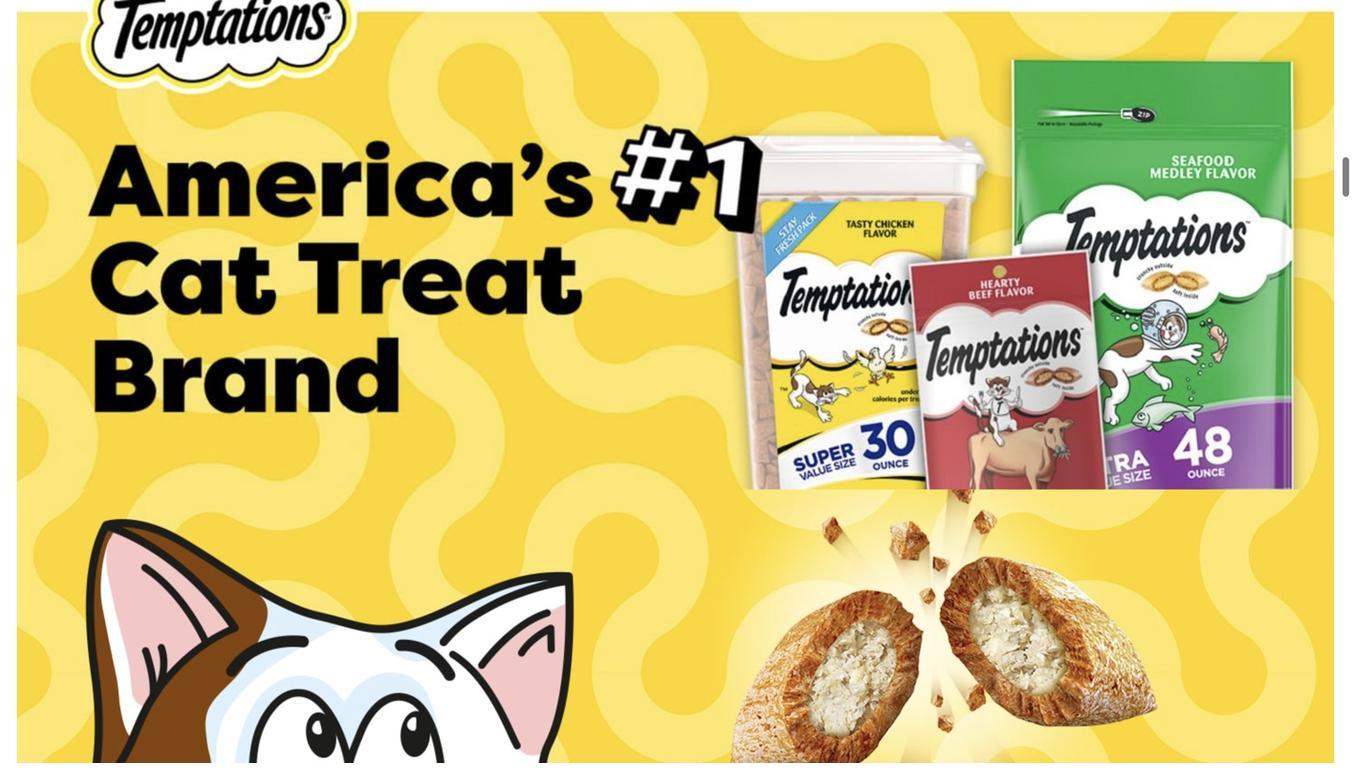 Task type: describe. For each thing, give the bounding box(es) containing it.
irresistible inside & out image
[[17, 490, 1335, 763]]



Task type: vqa. For each thing, say whether or not it's contained in the screenshot.
temptations image
yes



Task type: locate. For each thing, give the bounding box(es) containing it.
temptations image
[[17, 0, 1335, 490]]



